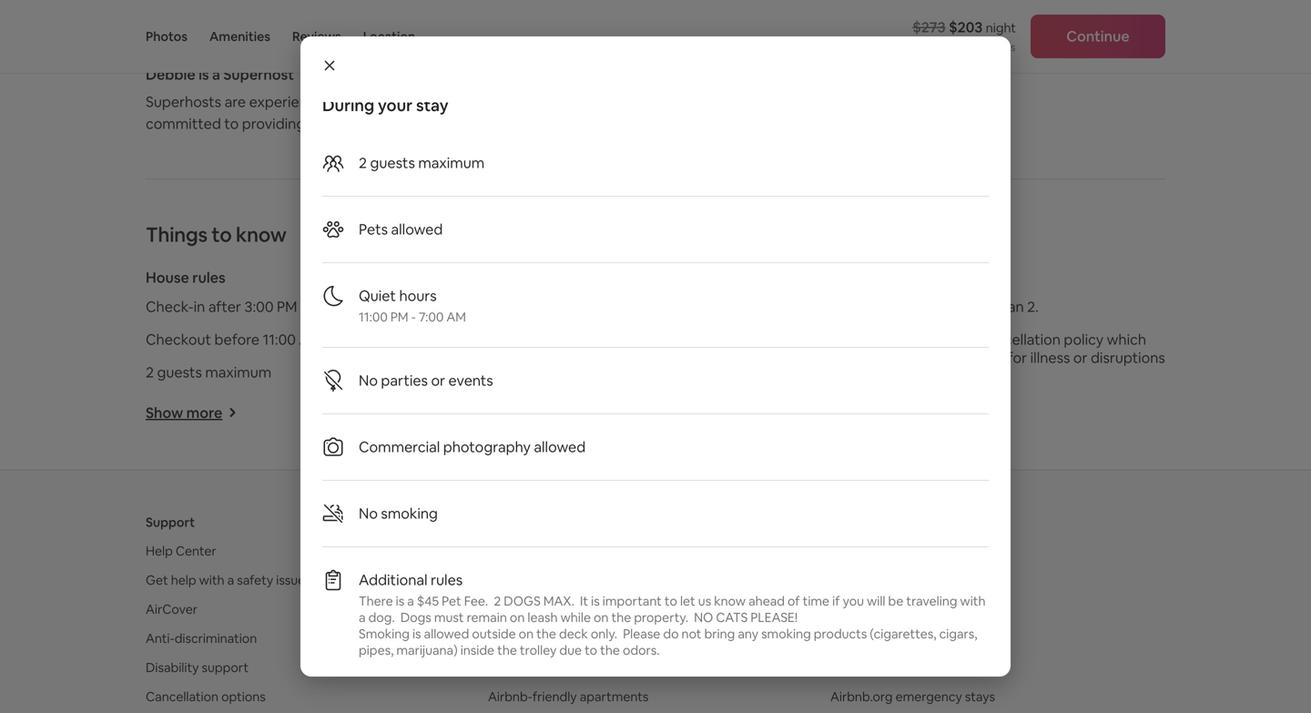 Task type: vqa. For each thing, say whether or not it's contained in the screenshot.
according
no



Task type: locate. For each thing, give the bounding box(es) containing it.
1 vertical spatial no
[[359, 504, 378, 523]]

please
[[623, 626, 661, 642]]

hosts
[[422, 92, 459, 111]]

anti-
[[146, 630, 175, 647]]

your inside house rules dialog
[[378, 95, 413, 116]]

airbnb
[[894, 39, 928, 53], [488, 543, 528, 559]]

know up 3:00
[[236, 222, 287, 248]]

1 horizontal spatial am
[[447, 309, 466, 325]]

11:00
[[359, 309, 388, 325], [263, 330, 296, 349]]

1 horizontal spatial outside
[[821, 39, 859, 53]]

newsroom
[[831, 543, 895, 559]]

0 horizontal spatial stays
[[348, 114, 382, 133]]

1 vertical spatial outside
[[472, 626, 516, 642]]

11:00 for am
[[263, 330, 296, 349]]

your left home
[[531, 543, 557, 559]]

of left time
[[788, 593, 800, 609]]

guests inside house rules dialog
[[370, 154, 415, 172]]

night
[[986, 20, 1017, 36]]

to right due
[[585, 642, 598, 659]]

1 horizontal spatial show
[[491, 403, 528, 422]]

please!
[[751, 609, 798, 626]]

2 horizontal spatial show
[[836, 407, 873, 426]]

2 down checkout
[[146, 363, 154, 382]]

1 horizontal spatial for
[[574, 363, 594, 382]]

0 vertical spatial maximum
[[418, 154, 485, 172]]

more down checkout
[[186, 403, 223, 422]]

if
[[922, 348, 931, 367], [833, 593, 840, 609]]

0 horizontal spatial of
[[788, 593, 800, 609]]

0 horizontal spatial show more
[[146, 403, 223, 422]]

rules up pet
[[431, 571, 463, 589]]

more
[[186, 403, 223, 422], [531, 403, 568, 422], [876, 407, 913, 426]]

trolley
[[520, 642, 557, 659]]

quiet hours 11:00 pm - 7:00 am
[[359, 287, 466, 325]]

pm right 3:00
[[277, 297, 297, 316]]

0 horizontal spatial rules
[[192, 268, 226, 287]]

payment,
[[780, 24, 827, 39]]

smoking
[[359, 626, 410, 642]]

show up photography at the bottom
[[491, 403, 528, 422]]

1 horizontal spatial show more
[[491, 403, 568, 422]]

1 vertical spatial you
[[843, 593, 865, 609]]

cancellation up host's
[[868, 297, 949, 316]]

1 vertical spatial your
[[378, 95, 413, 116]]

continue
[[1067, 27, 1130, 46]]

are right who
[[494, 92, 515, 111]]

you inside additional rules there is a $45 pet fee.  2 dogs max.  it is important to let us know ahead of time if you will be traveling with a dog.  dogs must remain on leash while on the property.  no cats please! smoking is allowed outside on the deck only.  please do not bring any smoking products (cigarettes, cigars, pipes, marijuana) inside the trolley due to the odors.
[[843, 593, 865, 609]]

0 vertical spatial 11:00
[[359, 309, 388, 325]]

more down by
[[876, 407, 913, 426]]

infants
[[682, 363, 728, 382]]

2 horizontal spatial show more button
[[836, 407, 927, 426]]

1 horizontal spatial are
[[494, 92, 515, 111]]

a left superhost
[[212, 65, 220, 84]]

show more down caused
[[836, 407, 913, 426]]

continue button
[[1031, 15, 1166, 58]]

hosting for hosting responsibly
[[488, 659, 534, 676]]

maximum down checkout before 11:00 am
[[205, 363, 272, 382]]

cancellation
[[868, 297, 949, 316], [980, 330, 1061, 349]]

1 horizontal spatial guests
[[370, 154, 415, 172]]

before
[[952, 297, 997, 316], [215, 330, 260, 349]]

property.
[[634, 609, 689, 626]]

for right suitable
[[574, 363, 594, 382]]

you left will
[[843, 593, 865, 609]]

if right time
[[833, 593, 840, 609]]

you inside review the host's full cancellation policy which applies even if you cancel for illness or disruptions caused by covid-19.
[[934, 348, 958, 367]]

reviews
[[978, 40, 1016, 54]]

1 horizontal spatial 2 guests maximum
[[359, 154, 485, 172]]

deck
[[559, 626, 588, 642]]

know right us on the right bottom of the page
[[714, 593, 746, 609]]

outside down fee.
[[472, 626, 516, 642]]

know inside additional rules there is a $45 pet fee.  2 dogs max.  it is important to let us know ahead of time if you will be traveling with a dog.  dogs must remain on leash while on the property.  no cats please! smoking is allowed outside on the deck only.  please do not bring any smoking products (cigarettes, cigars, pipes, marijuana) inside the trolley due to the odors.
[[714, 593, 746, 609]]

no parties or events
[[359, 371, 494, 390]]

0 horizontal spatial your
[[378, 95, 413, 116]]

0 horizontal spatial guests
[[157, 363, 202, 382]]

0 vertical spatial stays
[[348, 114, 382, 133]]

1 vertical spatial 11:00
[[263, 330, 296, 349]]

before down after
[[215, 330, 260, 349]]

full
[[957, 330, 977, 349]]

11:00 down quiet
[[359, 309, 388, 325]]

0 horizontal spatial outside
[[472, 626, 516, 642]]

0 vertical spatial of
[[861, 39, 872, 53]]

leash
[[528, 609, 558, 626]]

show more button down checkout
[[146, 403, 237, 422]]

before up full
[[952, 297, 997, 316]]

the inside to protect your payment, never transfer money or communicate outside of the airbnb website or app.
[[874, 39, 891, 53]]

smoking down commercial
[[381, 504, 438, 523]]

1 vertical spatial 2
[[146, 363, 154, 382]]

allowed right photography at the bottom
[[534, 438, 586, 456]]

1 vertical spatial 2 guests maximum
[[146, 363, 272, 382]]

0 vertical spatial 2 guests maximum
[[359, 154, 485, 172]]

you left cancel
[[934, 348, 958, 367]]

friendly
[[533, 689, 577, 705]]

2 horizontal spatial for
[[1008, 348, 1028, 367]]

1 horizontal spatial 2
[[359, 154, 367, 172]]

0 horizontal spatial for
[[386, 114, 405, 133]]

1 horizontal spatial pm
[[391, 309, 409, 325]]

0 vertical spatial no
[[359, 371, 378, 390]]

2 horizontal spatial 2
[[494, 593, 501, 609]]

your for airbnb your home
[[531, 543, 557, 559]]

0 vertical spatial with
[[199, 572, 225, 588]]

outside inside to protect your payment, never transfer money or communicate outside of the airbnb website or app.
[[821, 39, 859, 53]]

for
[[386, 114, 405, 133], [1008, 348, 1028, 367], [574, 363, 594, 382]]

show more down suitable
[[491, 403, 568, 422]]

allowed
[[391, 220, 443, 239], [534, 438, 586, 456], [424, 626, 469, 642]]

hosting for hosting resources
[[488, 601, 534, 617]]

0 vertical spatial if
[[922, 348, 931, 367]]

1 no from the top
[[359, 371, 378, 390]]

pm left -
[[391, 309, 409, 325]]

2 vertical spatial allowed
[[424, 626, 469, 642]]

to
[[224, 114, 239, 133], [212, 222, 232, 248], [665, 593, 678, 609], [585, 642, 598, 659]]

2 horizontal spatial more
[[876, 407, 913, 426]]

stays right emergency
[[966, 689, 996, 705]]

$273
[[913, 18, 946, 36]]

2 guests maximum
[[359, 154, 485, 172], [146, 363, 272, 382]]

discrimination
[[175, 630, 257, 647]]

house
[[146, 268, 189, 287]]

2 guests maximum inside house rules dialog
[[359, 154, 485, 172]]

0 vertical spatial your
[[755, 24, 777, 39]]

no left the parties
[[359, 371, 378, 390]]

maximum down guests.
[[418, 154, 485, 172]]

1 vertical spatial stays
[[966, 689, 996, 705]]

show more for the right show more button
[[836, 407, 913, 426]]

1 horizontal spatial 11:00
[[359, 309, 388, 325]]

11:00 down 3:00
[[263, 330, 296, 349]]

rules inside additional rules there is a $45 pet fee.  2 dogs max.  it is important to let us know ahead of time if you will be traveling with a dog.  dogs must remain on leash while on the property.  no cats please! smoking is allowed outside on the deck only.  please do not bring any smoking products (cigarettes, cigars, pipes, marijuana) inside the trolley due to the odors.
[[431, 571, 463, 589]]

1 horizontal spatial more
[[531, 403, 568, 422]]

of down transfer
[[861, 39, 872, 53]]

with
[[199, 572, 225, 588], [961, 593, 986, 609]]

1 horizontal spatial rules
[[431, 571, 463, 589]]

0 vertical spatial know
[[236, 222, 287, 248]]

outside down never
[[821, 39, 859, 53]]

more down suitable
[[531, 403, 568, 422]]

for left illness
[[1008, 348, 1028, 367]]

1 horizontal spatial cancellation
[[980, 330, 1061, 349]]

1 horizontal spatial if
[[922, 348, 931, 367]]

11:00 inside quiet hours 11:00 pm - 7:00 am
[[359, 309, 388, 325]]

resources
[[537, 601, 594, 617]]

show more
[[146, 403, 223, 422], [491, 403, 568, 422], [836, 407, 913, 426]]

guests down checkout
[[157, 363, 202, 382]]

your
[[755, 24, 777, 39], [378, 95, 413, 116], [531, 543, 557, 559]]

1 vertical spatial if
[[833, 593, 840, 609]]

1 vertical spatial before
[[215, 330, 260, 349]]

show down checkout
[[146, 403, 183, 422]]

0 vertical spatial airbnb
[[894, 39, 928, 53]]

disability
[[146, 659, 199, 676]]

providing
[[242, 114, 305, 133]]

aircover
[[146, 601, 198, 617]]

0 horizontal spatial 2
[[146, 363, 154, 382]]

a left 'dog.'
[[359, 609, 366, 626]]

1 vertical spatial smoking
[[762, 626, 811, 642]]

0 vertical spatial outside
[[821, 39, 859, 53]]

rules
[[192, 268, 226, 287], [431, 571, 463, 589]]

amenities button
[[210, 0, 271, 73]]

with up cigars,
[[961, 593, 986, 609]]

the inside review the host's full cancellation policy which applies even if you cancel for illness or disruptions caused by covid-19.
[[887, 330, 909, 349]]

or left events in the left bottom of the page
[[431, 371, 446, 390]]

show more down checkout
[[146, 403, 223, 422]]

0 vertical spatial am
[[447, 309, 466, 325]]

smoking inside additional rules there is a $45 pet fee.  2 dogs max.  it is important to let us know ahead of time if you will be traveling with a dog.  dogs must remain on leash while on the property.  no cats please! smoking is allowed outside on the deck only.  please do not bring any smoking products (cigarettes, cigars, pipes, marijuana) inside the trolley due to the odors.
[[762, 626, 811, 642]]

with right 'help'
[[199, 572, 225, 588]]

allowed right 'pets'
[[391, 220, 443, 239]]

1 horizontal spatial maximum
[[418, 154, 485, 172]]

events
[[449, 371, 494, 390]]

dogs
[[401, 609, 432, 626]]

2 guests maximum down checkout before 11:00 am
[[146, 363, 272, 382]]

show more button down suitable
[[491, 403, 582, 422]]

if inside review the host's full cancellation policy which applies even if you cancel for illness or disruptions caused by covid-19.
[[922, 348, 931, 367]]

not suitable for children and infants
[[491, 363, 728, 382]]

show for the leftmost show more button
[[146, 403, 183, 422]]

stays down highly
[[348, 114, 382, 133]]

airbnb-friendly apartments
[[488, 689, 649, 705]]

1 vertical spatial cancellation
[[980, 330, 1061, 349]]

1 horizontal spatial know
[[714, 593, 746, 609]]

airbnb.org
[[831, 689, 893, 705]]

2 horizontal spatial your
[[755, 24, 777, 39]]

cancellation options link
[[146, 689, 266, 705]]

stays inside debbie is a superhost superhosts are experienced, highly rated hosts who are committed to providing great stays for guests.
[[348, 114, 382, 133]]

app.
[[755, 54, 777, 68]]

0 horizontal spatial are
[[225, 92, 246, 111]]

pm
[[277, 297, 297, 316], [391, 309, 409, 325]]

checkout
[[146, 330, 211, 349]]

2 vertical spatial your
[[531, 543, 557, 559]]

your left stay
[[378, 95, 413, 116]]

0 horizontal spatial airbnb
[[488, 543, 528, 559]]

amenities
[[210, 28, 271, 45]]

0 horizontal spatial you
[[843, 593, 865, 609]]

help center link
[[146, 543, 217, 559]]

for down rated
[[386, 114, 405, 133]]

traveling
[[907, 593, 958, 609]]

1 horizontal spatial of
[[861, 39, 872, 53]]

stay
[[416, 95, 449, 116]]

2 guests maximum down guests.
[[359, 154, 485, 172]]

0 horizontal spatial 2 guests maximum
[[146, 363, 272, 382]]

1 vertical spatial airbnb
[[488, 543, 528, 559]]

1 horizontal spatial with
[[961, 593, 986, 609]]

1 vertical spatial am
[[299, 330, 322, 349]]

stays
[[348, 114, 382, 133], [966, 689, 996, 705]]

0 horizontal spatial pm
[[277, 297, 297, 316]]

1 vertical spatial allowed
[[534, 438, 586, 456]]

fee.
[[464, 593, 488, 609]]

2 hosting from the top
[[488, 659, 534, 676]]

rules up in
[[192, 268, 226, 287]]

no up additional
[[359, 504, 378, 523]]

0 vertical spatial rules
[[192, 268, 226, 287]]

location button
[[363, 0, 416, 73]]

(cigarettes,
[[870, 626, 937, 642]]

disruptions
[[1091, 348, 1166, 367]]

0 horizontal spatial 11:00
[[263, 330, 296, 349]]

smoke alarm
[[491, 330, 577, 349]]

hosting up the airbnb-
[[488, 659, 534, 676]]

airbnb-friendly apartments link
[[488, 689, 649, 705]]

if right even at the right of page
[[922, 348, 931, 367]]

show down caused
[[836, 407, 873, 426]]

show
[[146, 403, 183, 422], [491, 403, 528, 422], [836, 407, 873, 426]]

1 vertical spatial guests
[[157, 363, 202, 382]]

airbnb down $273
[[894, 39, 928, 53]]

your inside to protect your payment, never transfer money or communicate outside of the airbnb website or app.
[[755, 24, 777, 39]]

allowed down pet
[[424, 626, 469, 642]]

1 horizontal spatial you
[[934, 348, 958, 367]]

only.
[[591, 626, 618, 642]]

0 horizontal spatial smoking
[[381, 504, 438, 523]]

2 no from the top
[[359, 504, 378, 523]]

cancellation down jan
[[980, 330, 1061, 349]]

are down superhost
[[225, 92, 246, 111]]

0 vertical spatial before
[[952, 297, 997, 316]]

1 horizontal spatial smoking
[[762, 626, 811, 642]]

or right illness
[[1074, 348, 1088, 367]]

2 vertical spatial 2
[[494, 593, 501, 609]]

your up communicate
[[755, 24, 777, 39]]

1 vertical spatial of
[[788, 593, 800, 609]]

0 horizontal spatial cancellation
[[868, 297, 949, 316]]

must
[[434, 609, 464, 626]]

0 vertical spatial hosting
[[488, 601, 534, 617]]

maximum inside house rules dialog
[[418, 154, 485, 172]]

0 horizontal spatial show
[[146, 403, 183, 422]]

no for no smoking
[[359, 504, 378, 523]]

additional rules there is a $45 pet fee.  2 dogs max.  it is important to let us know ahead of time if you will be traveling with a dog.  dogs must remain on leash while on the property.  no cats please! smoking is allowed outside on the deck only.  please do not bring any smoking products (cigarettes, cigars, pipes, marijuana) inside the trolley due to the odors.
[[359, 571, 989, 659]]

hosting up the community in the bottom of the page
[[488, 601, 534, 617]]

to inside debbie is a superhost superhosts are experienced, highly rated hosts who are committed to providing great stays for guests.
[[224, 114, 239, 133]]

2 right fee.
[[494, 593, 501, 609]]

1 vertical spatial hosting
[[488, 659, 534, 676]]

important
[[603, 593, 662, 609]]

a
[[212, 65, 220, 84], [227, 572, 234, 588], [407, 593, 414, 609], [359, 609, 366, 626]]

guests down guests.
[[370, 154, 415, 172]]

show more button down by
[[836, 407, 927, 426]]

2 inside additional rules there is a $45 pet fee.  2 dogs max.  it is important to let us know ahead of time if you will be traveling with a dog.  dogs must remain on leash while on the property.  no cats please! smoking is allowed outside on the deck only.  please do not bring any smoking products (cigarettes, cigars, pipes, marijuana) inside the trolley due to the odors.
[[494, 593, 501, 609]]

or inside review the host's full cancellation policy which applies even if you cancel for illness or disruptions caused by covid-19.
[[1074, 348, 1088, 367]]

1 horizontal spatial airbnb
[[894, 39, 928, 53]]

0 vertical spatial guests
[[370, 154, 415, 172]]

is right the debbie
[[199, 65, 209, 84]]

1 vertical spatial maximum
[[205, 363, 272, 382]]

to
[[700, 24, 712, 39]]

rated
[[383, 92, 419, 111]]

to left providing
[[224, 114, 239, 133]]

1 horizontal spatial stays
[[966, 689, 996, 705]]

1 vertical spatial with
[[961, 593, 986, 609]]

things
[[146, 222, 208, 248]]

forum
[[560, 630, 596, 647]]

1 vertical spatial know
[[714, 593, 746, 609]]

1 are from the left
[[225, 92, 246, 111]]

anti-discrimination
[[146, 630, 257, 647]]

2 horizontal spatial show more
[[836, 407, 913, 426]]

is right "it"
[[591, 593, 600, 609]]

during your stay
[[322, 95, 449, 116]]

free cancellation before jan 2.
[[836, 297, 1039, 316]]

to right things
[[212, 222, 232, 248]]

2 down during at the left top
[[359, 154, 367, 172]]

0 vertical spatial you
[[934, 348, 958, 367]]

airbnb up dogs
[[488, 543, 528, 559]]

1 hosting from the top
[[488, 601, 534, 617]]

reviews
[[292, 28, 341, 45]]

smoking right 'any'
[[762, 626, 811, 642]]



Task type: describe. For each thing, give the bounding box(es) containing it.
website
[[700, 54, 739, 68]]

airbnb your home
[[488, 543, 594, 559]]

for inside review the host's full cancellation policy which applies even if you cancel for illness or disruptions caused by covid-19.
[[1008, 348, 1028, 367]]

a inside debbie is a superhost superhosts are experienced, highly rated hosts who are committed to providing great stays for guests.
[[212, 65, 220, 84]]

0 horizontal spatial before
[[215, 330, 260, 349]]

-
[[411, 309, 416, 325]]

a left safety
[[227, 572, 234, 588]]

or inside house rules dialog
[[431, 371, 446, 390]]

marijuana)
[[397, 642, 458, 659]]

pet
[[442, 593, 462, 609]]

responsibly
[[537, 659, 604, 676]]

apartments
[[580, 689, 649, 705]]

do
[[664, 626, 679, 642]]

not
[[682, 626, 702, 642]]

there
[[359, 593, 393, 609]]

help center
[[146, 543, 217, 559]]

by
[[887, 366, 904, 385]]

aircover link
[[146, 601, 198, 617]]

is right smoking
[[413, 626, 421, 642]]

334
[[957, 40, 975, 54]]

smoke
[[491, 330, 536, 349]]

0 vertical spatial smoking
[[381, 504, 438, 523]]

or down protect at the top
[[737, 39, 747, 53]]

0 horizontal spatial maximum
[[205, 363, 272, 382]]

1 horizontal spatial show more button
[[491, 403, 582, 422]]

photography
[[443, 438, 531, 456]]

get help with a safety issue
[[146, 572, 305, 588]]

0 vertical spatial 2
[[359, 154, 367, 172]]

to left let
[[665, 593, 678, 609]]

transfer
[[860, 24, 900, 39]]

free
[[836, 297, 865, 316]]

0 vertical spatial cancellation
[[868, 297, 949, 316]]

after
[[208, 297, 241, 316]]

help
[[146, 543, 173, 559]]

0 horizontal spatial am
[[299, 330, 322, 349]]

0 horizontal spatial more
[[186, 403, 223, 422]]

cancellation
[[146, 689, 219, 705]]

show more for the leftmost show more button
[[146, 403, 223, 422]]

check-
[[146, 297, 194, 316]]

experienced,
[[249, 92, 337, 111]]

center
[[176, 543, 217, 559]]

a left the $45
[[407, 593, 414, 609]]

hosting resources link
[[488, 601, 594, 617]]

checkout before 11:00 am
[[146, 330, 322, 349]]

2.
[[1028, 297, 1039, 316]]

0 vertical spatial allowed
[[391, 220, 443, 239]]

even
[[886, 348, 919, 367]]

protect
[[714, 24, 753, 39]]

highly
[[340, 92, 380, 111]]

airbnb inside to protect your payment, never transfer money or communicate outside of the airbnb website or app.
[[894, 39, 928, 53]]

$273 $203 night 334 reviews
[[913, 18, 1017, 54]]

which
[[1107, 330, 1147, 349]]

pets allowed
[[359, 220, 443, 239]]

3:00
[[245, 297, 274, 316]]

applies
[[836, 348, 883, 367]]

while
[[561, 609, 591, 626]]

of inside additional rules there is a $45 pet fee.  2 dogs max.  it is important to let us know ahead of time if you will be traveling with a dog.  dogs must remain on leash while on the property.  no cats please! smoking is allowed outside on the deck only.  please do not bring any smoking products (cigarettes, cigars, pipes, marijuana) inside the trolley due to the odors.
[[788, 593, 800, 609]]

dog.
[[369, 609, 395, 626]]

options
[[221, 689, 266, 705]]

get
[[146, 572, 168, 588]]

host's
[[912, 330, 954, 349]]

for inside debbie is a superhost superhosts are experienced, highly rated hosts who are committed to providing great stays for guests.
[[386, 114, 405, 133]]

outside inside additional rules there is a $45 pet fee.  2 dogs max.  it is important to let us know ahead of time if you will be traveling with a dog.  dogs must remain on leash while on the property.  no cats please! smoking is allowed outside on the deck only.  please do not bring any smoking products (cigarettes, cigars, pipes, marijuana) inside the trolley due to the odors.
[[472, 626, 516, 642]]

show for show more button to the middle
[[491, 403, 528, 422]]

debbie is a superhost superhosts are experienced, highly rated hosts who are committed to providing great stays for guests.
[[146, 65, 515, 133]]

to protect your payment, never transfer money or communicate outside of the airbnb website or app.
[[700, 24, 928, 68]]

19.
[[958, 366, 975, 385]]

cancellation inside review the host's full cancellation policy which applies even if you cancel for illness or disruptions caused by covid-19.
[[980, 330, 1061, 349]]

0 horizontal spatial with
[[199, 572, 225, 588]]

be
[[889, 593, 904, 609]]

photos button
[[146, 0, 188, 73]]

11:00 for pm
[[359, 309, 388, 325]]

location
[[363, 28, 416, 45]]

remain
[[467, 609, 507, 626]]

1 horizontal spatial before
[[952, 297, 997, 316]]

2 are from the left
[[494, 92, 515, 111]]

rules for house
[[192, 268, 226, 287]]

7:00
[[419, 309, 444, 325]]

newsroom link
[[831, 543, 895, 559]]

no for no parties or events
[[359, 371, 378, 390]]

children
[[597, 363, 651, 382]]

rules for additional
[[431, 571, 463, 589]]

if inside additional rules there is a $45 pet fee.  2 dogs max.  it is important to let us know ahead of time if you will be traveling with a dog.  dogs must remain on leash while on the property.  no cats please! smoking is allowed outside on the deck only.  please do not bring any smoking products (cigarettes, cigars, pipes, marijuana) inside the trolley due to the odors.
[[833, 593, 840, 609]]

cancellation options
[[146, 689, 266, 705]]

show for the right show more button
[[836, 407, 873, 426]]

0 horizontal spatial know
[[236, 222, 287, 248]]

get help with a safety issue link
[[146, 572, 305, 588]]

home
[[560, 543, 594, 559]]

$203
[[949, 18, 983, 36]]

or left app. in the right of the page
[[742, 54, 752, 68]]

careers
[[831, 601, 877, 617]]

illness
[[1031, 348, 1071, 367]]

community forum
[[488, 630, 596, 647]]

in
[[194, 297, 205, 316]]

hosting resources
[[488, 601, 594, 617]]

will
[[867, 593, 886, 609]]

is down additional
[[396, 593, 405, 609]]

ahead
[[749, 593, 785, 609]]

review
[[836, 330, 883, 349]]

support
[[146, 514, 195, 530]]

with inside additional rules there is a $45 pet fee.  2 dogs max.  it is important to let us know ahead of time if you will be traveling with a dog.  dogs must remain on leash while on the property.  no cats please! smoking is allowed outside on the deck only.  please do not bring any smoking products (cigarettes, cigars, pipes, marijuana) inside the trolley due to the odors.
[[961, 593, 986, 609]]

pm inside quiet hours 11:00 pm - 7:00 am
[[391, 309, 409, 325]]

us
[[699, 593, 712, 609]]

superhosts
[[146, 92, 221, 111]]

money
[[700, 39, 734, 53]]

0 horizontal spatial show more button
[[146, 403, 237, 422]]

am inside quiet hours 11:00 pm - 7:00 am
[[447, 309, 466, 325]]

airbnb.org emergency stays
[[831, 689, 996, 705]]

alarm
[[540, 330, 577, 349]]

airbnb your home link
[[488, 543, 594, 559]]

is inside debbie is a superhost superhosts are experienced, highly rated hosts who are committed to providing great stays for guests.
[[199, 65, 209, 84]]

of inside to protect your payment, never transfer money or communicate outside of the airbnb website or app.
[[861, 39, 872, 53]]

policy
[[1064, 330, 1104, 349]]

your for during your stay
[[378, 95, 413, 116]]

show more for show more button to the middle
[[491, 403, 568, 422]]

emergency
[[896, 689, 963, 705]]

due
[[560, 642, 582, 659]]

allowed inside additional rules there is a $45 pet fee.  2 dogs max.  it is important to let us know ahead of time if you will be traveling with a dog.  dogs must remain on leash while on the property.  no cats please! smoking is allowed outside on the deck only.  please do not bring any smoking products (cigarettes, cigars, pipes, marijuana) inside the trolley due to the odors.
[[424, 626, 469, 642]]

investors
[[831, 630, 884, 647]]

committed
[[146, 114, 221, 133]]

investors link
[[831, 630, 884, 647]]

house rules dialog
[[301, 36, 1011, 681]]

check-in after 3:00 pm
[[146, 297, 297, 316]]

anti-discrimination link
[[146, 630, 257, 647]]

cigars,
[[940, 626, 978, 642]]



